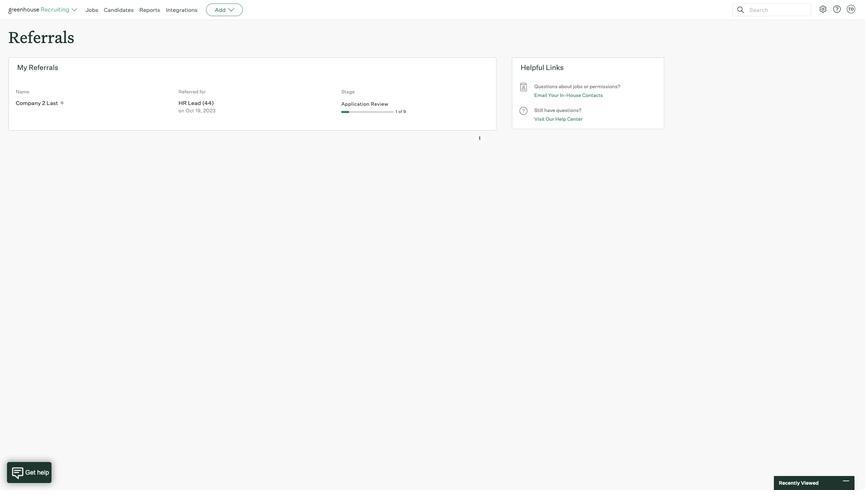 Task type: describe. For each thing, give the bounding box(es) containing it.
jobs link
[[86, 6, 98, 13]]

reports link
[[139, 6, 160, 13]]

candidates link
[[104, 6, 134, 13]]

center
[[567, 116, 583, 122]]

add button
[[206, 4, 243, 16]]

2
[[42, 99, 45, 106]]

of
[[398, 109, 402, 114]]

email your in-house contacts link
[[535, 91, 603, 99]]

application
[[341, 101, 370, 107]]

stage
[[341, 89, 355, 95]]

still
[[535, 107, 543, 113]]

recently
[[779, 481, 800, 487]]

contacts
[[582, 92, 603, 98]]

Search text field
[[748, 5, 805, 15]]

viewed
[[801, 481, 819, 487]]

referred
[[179, 89, 199, 95]]

email
[[535, 92, 547, 98]]

9
[[403, 109, 406, 114]]

questions about jobs or permissions? email your in-house contacts
[[535, 83, 621, 98]]

house
[[567, 92, 581, 98]]

name
[[16, 89, 29, 95]]

lead
[[188, 99, 201, 106]]

1 of 9
[[396, 109, 406, 114]]

links
[[546, 63, 564, 72]]

oct
[[186, 108, 194, 114]]

visit our help center link
[[535, 115, 583, 123]]

1 button
[[474, 133, 485, 144]]

jobs
[[573, 83, 583, 89]]

your
[[548, 92, 559, 98]]

0 vertical spatial referrals
[[8, 27, 74, 47]]

review
[[371, 101, 388, 107]]

help
[[556, 116, 566, 122]]

our
[[546, 116, 554, 122]]

questions?
[[556, 107, 582, 113]]

2023
[[203, 108, 216, 114]]

add
[[215, 6, 226, 13]]

have
[[544, 107, 555, 113]]

(44)
[[202, 99, 214, 106]]

company
[[16, 99, 41, 106]]

configure image
[[819, 5, 828, 13]]

candidates
[[104, 6, 134, 13]]



Task type: locate. For each thing, give the bounding box(es) containing it.
td button
[[847, 5, 856, 13]]

visit
[[535, 116, 545, 122]]

recently viewed
[[779, 481, 819, 487]]

19,
[[196, 108, 202, 114]]

or
[[584, 83, 589, 89]]

my
[[17, 63, 27, 72]]

referred for
[[179, 89, 206, 95]]

1 horizontal spatial 1
[[479, 135, 481, 141]]

last
[[47, 99, 58, 106]]

permissions?
[[590, 83, 621, 89]]

still have questions? visit our help center
[[535, 107, 583, 122]]

questions
[[535, 83, 558, 89]]

1
[[396, 109, 397, 114], [479, 135, 481, 141]]

1 for 1
[[479, 135, 481, 141]]

hr lead (44) on oct 19, 2023
[[179, 99, 216, 114]]

company 2 last
[[16, 99, 58, 106]]

greenhouse recruiting image
[[8, 6, 72, 14]]

my referrals
[[17, 63, 58, 72]]

integrations
[[166, 6, 198, 13]]

for
[[200, 89, 206, 95]]

on
[[179, 108, 185, 114]]

1 for 1 of 9
[[396, 109, 397, 114]]

hr
[[179, 99, 187, 106]]

integrations link
[[166, 6, 198, 13]]

1 vertical spatial referrals
[[29, 63, 58, 72]]

following image
[[60, 101, 64, 105]]

helpful
[[521, 63, 545, 72]]

referrals
[[8, 27, 74, 47], [29, 63, 58, 72]]

0 horizontal spatial 1
[[396, 109, 397, 114]]

0 vertical spatial 1
[[396, 109, 397, 114]]

about
[[559, 83, 572, 89]]

1 inside button
[[479, 135, 481, 141]]

referrals down greenhouse recruiting image
[[8, 27, 74, 47]]

application review
[[341, 101, 388, 107]]

referrals right my
[[29, 63, 58, 72]]

helpful links
[[521, 63, 564, 72]]

td
[[849, 7, 854, 12]]

reports
[[139, 6, 160, 13]]

1 vertical spatial 1
[[479, 135, 481, 141]]

in-
[[560, 92, 567, 98]]

jobs
[[86, 6, 98, 13]]

td button
[[846, 4, 857, 15]]



Task type: vqa. For each thing, say whether or not it's contained in the screenshot.
'TEST' corresponding to Greg Smith
no



